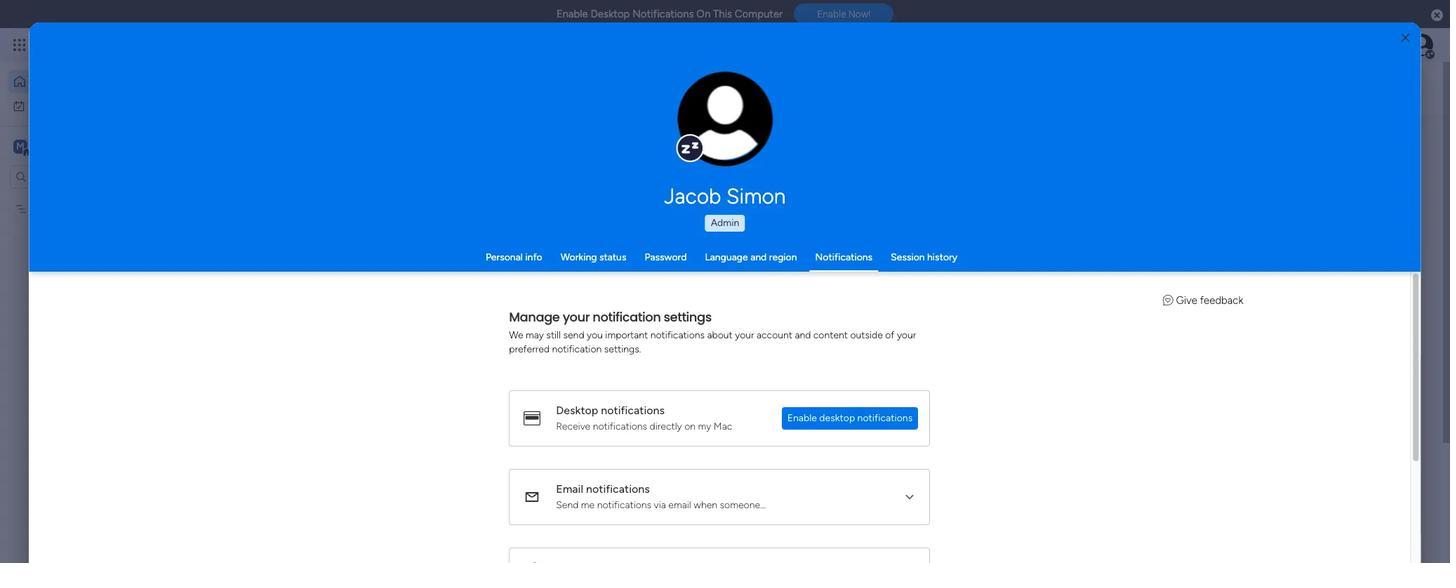 Task type: describe. For each thing, give the bounding box(es) containing it.
change profile picture button
[[678, 72, 774, 167]]

give feedback
[[1177, 294, 1244, 307]]

notifications left via
[[598, 499, 652, 511]]

your right about
[[736, 329, 755, 341]]

home
[[32, 75, 59, 87]]

board
[[49, 203, 74, 215]]

still
[[547, 329, 561, 341]]

content
[[814, 329, 849, 341]]

select product image
[[13, 38, 27, 52]]

work
[[47, 99, 68, 111]]

notifications inside button
[[858, 412, 913, 424]]

workspace image
[[13, 139, 27, 154]]

password
[[645, 251, 687, 263]]

personal info link
[[486, 251, 543, 263]]

this
[[714, 8, 733, 20]]

history
[[928, 251, 958, 263]]

send
[[557, 499, 579, 511]]

email notifications send me notifications via email when someone...
[[557, 482, 767, 511]]

enable for enable desktop notifications
[[788, 412, 818, 424]]

working
[[561, 251, 597, 263]]

via
[[654, 499, 667, 511]]

personal info
[[486, 251, 543, 263]]

password link
[[645, 251, 687, 263]]

2 vertical spatial and
[[481, 481, 500, 494]]

session history
[[891, 251, 958, 263]]

email
[[557, 482, 584, 495]]

status
[[600, 251, 627, 263]]

your right of
[[898, 329, 917, 341]]

feedback
[[1201, 294, 1244, 307]]

on
[[697, 8, 711, 20]]

notifications link
[[816, 251, 873, 263]]

someone...
[[720, 499, 767, 511]]

important
[[606, 329, 649, 341]]

region
[[770, 251, 797, 263]]

collaborating
[[529, 481, 596, 494]]

language and region link
[[705, 251, 797, 263]]

enable for enable desktop notifications on this computer
[[557, 8, 588, 20]]

of
[[886, 329, 895, 341]]

settings.
[[605, 343, 642, 355]]

my work button
[[8, 94, 151, 117]]

and inside manage your notification settings we may still send you important notifications about your account and content outside of your preferred notification settings.
[[795, 329, 812, 341]]

admin
[[711, 217, 740, 229]]

notifications inside manage your notification settings we may still send you important notifications about your account and content outside of your preferred notification settings.
[[651, 329, 705, 341]]

on
[[685, 420, 696, 432]]

jacob simon
[[665, 184, 786, 209]]

invite
[[365, 481, 394, 494]]

picture
[[712, 139, 740, 149]]

desktop notifications receive notifications directly on my mac
[[557, 403, 733, 432]]

0 vertical spatial notification
[[593, 308, 661, 326]]

working status link
[[561, 251, 627, 263]]

language and region
[[705, 251, 797, 263]]

account
[[757, 329, 793, 341]]

my board
[[33, 203, 74, 215]]

teammates
[[422, 481, 479, 494]]

change
[[696, 127, 728, 137]]

close image
[[1402, 33, 1411, 43]]

enable desktop notifications button
[[782, 407, 919, 429]]

enable now! button
[[794, 4, 894, 25]]

simon
[[727, 184, 786, 209]]



Task type: locate. For each thing, give the bounding box(es) containing it.
my inside list box
[[33, 203, 47, 215]]

notifications up me
[[587, 482, 650, 495]]

give
[[1177, 294, 1198, 307]]

v2 user feedback image
[[1164, 294, 1174, 307]]

Search in workspace field
[[29, 169, 117, 185]]

notifications left directly
[[593, 420, 648, 432]]

mac
[[714, 420, 733, 432]]

my
[[699, 420, 712, 432]]

and left start
[[481, 481, 500, 494]]

start
[[503, 481, 526, 494]]

enable desktop notifications on this computer
[[557, 8, 783, 20]]

notifications left on
[[633, 8, 694, 20]]

notification
[[593, 308, 661, 326], [553, 343, 602, 355]]

my board list box
[[0, 194, 179, 410]]

1 vertical spatial my
[[33, 203, 47, 215]]

send
[[564, 329, 585, 341]]

1 vertical spatial notification
[[553, 343, 602, 355]]

manage
[[510, 308, 560, 326]]

1 vertical spatial desktop
[[557, 403, 599, 417]]

about
[[708, 329, 733, 341]]

workspace
[[60, 139, 115, 153]]

your up send
[[563, 308, 590, 326]]

enable desktop notifications
[[788, 412, 913, 424]]

email
[[669, 499, 692, 511]]

notifications right desktop
[[858, 412, 913, 424]]

may
[[526, 329, 544, 341]]

1 vertical spatial notifications
[[816, 251, 873, 263]]

0 vertical spatial desktop
[[591, 8, 630, 20]]

option
[[0, 196, 179, 199]]

enable now!
[[818, 9, 871, 20]]

notifications up directly
[[602, 403, 665, 417]]

and left content
[[795, 329, 812, 341]]

my
[[31, 99, 44, 111], [33, 203, 47, 215]]

info
[[526, 251, 543, 263]]

enable for enable now!
[[818, 9, 847, 20]]

notification down send
[[553, 343, 602, 355]]

0 vertical spatial my
[[31, 99, 44, 111]]

and left region
[[751, 251, 767, 263]]

jacob simon image
[[1412, 34, 1434, 56]]

desktop inside desktop notifications receive notifications directly on my mac
[[557, 403, 599, 417]]

2 horizontal spatial and
[[795, 329, 812, 341]]

1 horizontal spatial and
[[751, 251, 767, 263]]

give feedback link
[[1164, 294, 1244, 307]]

main workspace
[[32, 139, 115, 153]]

1 horizontal spatial notifications
[[816, 251, 873, 263]]

your
[[563, 308, 590, 326], [736, 329, 755, 341], [898, 329, 917, 341], [396, 481, 419, 494]]

0 horizontal spatial notifications
[[633, 8, 694, 20]]

desktop
[[591, 8, 630, 20], [557, 403, 599, 417]]

preferred
[[510, 343, 550, 355]]

my for my work
[[31, 99, 44, 111]]

jacob simon button
[[532, 184, 919, 209]]

session
[[891, 251, 925, 263]]

personal
[[486, 251, 523, 263]]

invite your teammates and start collaborating
[[365, 481, 596, 494]]

change profile picture
[[696, 127, 756, 149]]

0 vertical spatial and
[[751, 251, 767, 263]]

0 horizontal spatial and
[[481, 481, 500, 494]]

notifications
[[651, 329, 705, 341], [602, 403, 665, 417], [858, 412, 913, 424], [593, 420, 648, 432], [587, 482, 650, 495], [598, 499, 652, 511]]

when
[[694, 499, 718, 511]]

settings
[[664, 308, 712, 326]]

language
[[705, 251, 748, 263]]

we
[[510, 329, 524, 341]]

outside
[[851, 329, 884, 341]]

notification up "important"
[[593, 308, 661, 326]]

notifications
[[633, 8, 694, 20], [816, 251, 873, 263]]

my left board
[[33, 203, 47, 215]]

working status
[[561, 251, 627, 263]]

and
[[751, 251, 767, 263], [795, 329, 812, 341], [481, 481, 500, 494]]

your right invite on the left of the page
[[396, 481, 419, 494]]

session history link
[[891, 251, 958, 263]]

my inside button
[[31, 99, 44, 111]]

main
[[32, 139, 57, 153]]

my for my board
[[33, 203, 47, 215]]

desktop
[[820, 412, 856, 424]]

now!
[[849, 9, 871, 20]]

notifications down settings
[[651, 329, 705, 341]]

my work
[[31, 99, 68, 111]]

enable
[[557, 8, 588, 20], [818, 9, 847, 20], [788, 412, 818, 424]]

jacob
[[665, 184, 722, 209]]

workspace selection element
[[13, 138, 117, 156]]

receive
[[557, 420, 591, 432]]

m
[[16, 140, 25, 152]]

home button
[[8, 70, 151, 93]]

dapulse close image
[[1432, 8, 1444, 22]]

1 vertical spatial and
[[795, 329, 812, 341]]

computer
[[735, 8, 783, 20]]

notifications right region
[[816, 251, 873, 263]]

profile
[[730, 127, 756, 137]]

directly
[[650, 420, 683, 432]]

you
[[587, 329, 603, 341]]

0 vertical spatial notifications
[[633, 8, 694, 20]]

me
[[582, 499, 595, 511]]

my left the work
[[31, 99, 44, 111]]

manage your notification settings we may still send you important notifications about your account and content outside of your preferred notification settings.
[[510, 308, 917, 355]]



Task type: vqa. For each thing, say whether or not it's contained in the screenshot.
CHAT BOT ICON
no



